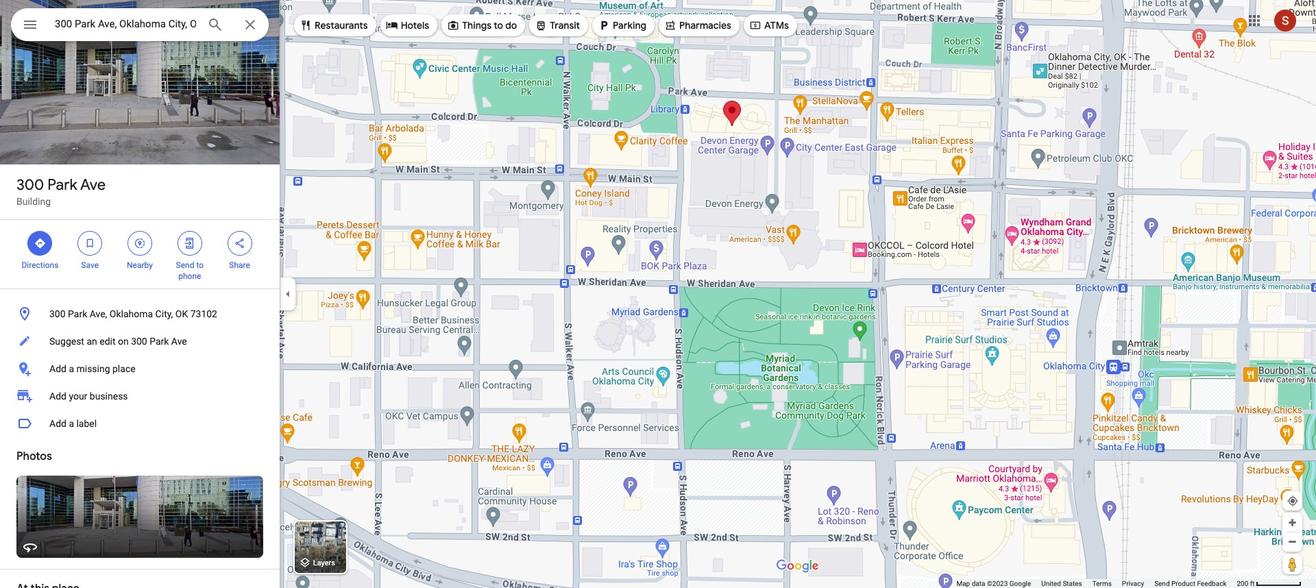 Task type: describe. For each thing, give the bounding box(es) containing it.
data
[[972, 580, 986, 588]]


[[386, 18, 398, 33]]

suggest an edit on 300 park ave button
[[0, 328, 280, 355]]

product
[[1172, 580, 1196, 588]]

send to phone
[[176, 261, 204, 281]]

privacy
[[1122, 580, 1144, 588]]

200 ft button
[[1237, 580, 1302, 588]]

add your business link
[[0, 383, 280, 410]]

300 park ave, oklahoma city, ok 73102 button
[[0, 300, 280, 328]]

ok
[[175, 309, 188, 320]]

add a missing place button
[[0, 355, 280, 383]]

hotels
[[401, 19, 429, 32]]

united states button
[[1042, 579, 1082, 588]]

send product feedback button
[[1155, 579, 1227, 588]]

300 inside button
[[131, 336, 147, 347]]

terms
[[1093, 580, 1112, 588]]

zoom out image
[[1288, 537, 1298, 547]]

terms button
[[1093, 579, 1112, 588]]

parking
[[613, 19, 647, 32]]

share
[[229, 261, 250, 270]]

edit
[[100, 336, 116, 347]]


[[664, 18, 677, 33]]

 search field
[[11, 8, 269, 44]]

to inside the  things to do
[[494, 19, 503, 32]]

 hotels
[[386, 18, 429, 33]]

layers
[[313, 559, 335, 568]]

add for add a missing place
[[49, 363, 66, 374]]

add for add your business
[[49, 391, 66, 402]]

add for add a label
[[49, 418, 66, 429]]

google maps element
[[0, 0, 1316, 588]]

300 for ave,
[[49, 309, 66, 320]]

google
[[1010, 580, 1031, 588]]

200 ft
[[1237, 580, 1255, 588]]

on
[[118, 336, 129, 347]]

add a label
[[49, 418, 97, 429]]

park for ave
[[47, 176, 77, 195]]

a for label
[[69, 418, 74, 429]]

ave inside suggest an edit on 300 park ave button
[[171, 336, 187, 347]]

united states
[[1042, 580, 1082, 588]]

states
[[1063, 580, 1082, 588]]

suggest
[[49, 336, 84, 347]]

©2023
[[987, 580, 1008, 588]]

300 park ave building
[[16, 176, 106, 207]]

actions for 300 park ave region
[[0, 220, 280, 289]]


[[749, 18, 762, 33]]

73102
[[190, 309, 217, 320]]

do
[[505, 19, 517, 32]]

 transit
[[535, 18, 580, 33]]

missing
[[76, 363, 110, 374]]

zoom in image
[[1288, 518, 1298, 528]]

ave,
[[90, 309, 107, 320]]

label
[[76, 418, 97, 429]]

phone
[[178, 272, 201, 281]]

building
[[16, 196, 51, 207]]


[[535, 18, 547, 33]]

 atms
[[749, 18, 789, 33]]

collapse side panel image
[[280, 287, 296, 302]]



Task type: locate. For each thing, give the bounding box(es) containing it.
business
[[90, 391, 128, 402]]

300 inside button
[[49, 309, 66, 320]]

0 horizontal spatial to
[[196, 261, 204, 270]]

feedback
[[1197, 580, 1227, 588]]

300 inside the '300 park ave building'
[[16, 176, 44, 195]]

pharmacies
[[679, 19, 732, 32]]

footer inside the google maps element
[[957, 579, 1237, 588]]

to up "phone"
[[196, 261, 204, 270]]

add
[[49, 363, 66, 374], [49, 391, 66, 402], [49, 418, 66, 429]]

united
[[1042, 580, 1061, 588]]

none field inside 300 park ave, oklahoma city, ok 73102 field
[[55, 16, 196, 32]]

park up building
[[47, 176, 77, 195]]

park for ave,
[[68, 309, 87, 320]]

city,
[[155, 309, 173, 320]]

park down 'city,'
[[150, 336, 169, 347]]

 things to do
[[447, 18, 517, 33]]

atms
[[764, 19, 789, 32]]

0 vertical spatial park
[[47, 176, 77, 195]]

 restaurants
[[300, 18, 368, 33]]

ft
[[1250, 580, 1255, 588]]

300 right "on"
[[131, 336, 147, 347]]


[[134, 236, 146, 251]]

an
[[87, 336, 97, 347]]

 pharmacies
[[664, 18, 732, 33]]

oklahoma
[[110, 309, 153, 320]]


[[184, 236, 196, 251]]

your
[[69, 391, 87, 402]]

add a missing place
[[49, 363, 136, 374]]

send for send product feedback
[[1155, 580, 1170, 588]]

suggest an edit on 300 park ave
[[49, 336, 187, 347]]

directions
[[22, 261, 59, 270]]

send product feedback
[[1155, 580, 1227, 588]]

0 horizontal spatial send
[[176, 261, 194, 270]]

200
[[1237, 580, 1249, 588]]

0 vertical spatial 300
[[16, 176, 44, 195]]

park left ave,
[[68, 309, 87, 320]]

footer containing map data ©2023 google
[[957, 579, 1237, 588]]

send inside button
[[1155, 580, 1170, 588]]

to left do
[[494, 19, 503, 32]]

300 for ave
[[16, 176, 44, 195]]

footer
[[957, 579, 1237, 588]]

ave down ok
[[171, 336, 187, 347]]

0 vertical spatial send
[[176, 261, 194, 270]]

 parking
[[598, 18, 647, 33]]

1 horizontal spatial send
[[1155, 580, 1170, 588]]

place
[[112, 363, 136, 374]]

google account: sheryl atherton  
(sheryl.atherton@adept.ai) image
[[1275, 9, 1297, 31]]

1 horizontal spatial to
[[494, 19, 503, 32]]

add left your
[[49, 391, 66, 402]]

ave inside the '300 park ave building'
[[80, 176, 106, 195]]

0 vertical spatial to
[[494, 19, 503, 32]]

privacy button
[[1122, 579, 1144, 588]]

1 horizontal spatial 300
[[49, 309, 66, 320]]

2 add from the top
[[49, 391, 66, 402]]

send up "phone"
[[176, 261, 194, 270]]

send
[[176, 261, 194, 270], [1155, 580, 1170, 588]]

photos
[[16, 450, 52, 463]]

3 add from the top
[[49, 418, 66, 429]]

a left the missing at the left bottom of the page
[[69, 363, 74, 374]]

things
[[462, 19, 492, 32]]


[[22, 15, 38, 34]]

park inside button
[[150, 336, 169, 347]]

1 vertical spatial a
[[69, 418, 74, 429]]

show street view coverage image
[[1283, 554, 1303, 575]]

ave up 
[[80, 176, 106, 195]]

map
[[957, 580, 970, 588]]

2 vertical spatial 300
[[131, 336, 147, 347]]

300 park ave, oklahoma city, ok 73102
[[49, 309, 217, 320]]

None field
[[55, 16, 196, 32]]

a
[[69, 363, 74, 374], [69, 418, 74, 429]]

to
[[494, 19, 503, 32], [196, 261, 204, 270]]

1 a from the top
[[69, 363, 74, 374]]

0 vertical spatial ave
[[80, 176, 106, 195]]

1 vertical spatial 300
[[49, 309, 66, 320]]

0 horizontal spatial 300
[[16, 176, 44, 195]]

2 vertical spatial add
[[49, 418, 66, 429]]


[[84, 236, 96, 251]]

add a label button
[[0, 410, 280, 437]]


[[234, 236, 246, 251]]

map data ©2023 google
[[957, 580, 1031, 588]]

0 horizontal spatial ave
[[80, 176, 106, 195]]

1 vertical spatial to
[[196, 261, 204, 270]]

park inside the '300 park ave building'
[[47, 176, 77, 195]]

transit
[[550, 19, 580, 32]]

1 vertical spatial park
[[68, 309, 87, 320]]

restaurants
[[315, 19, 368, 32]]


[[598, 18, 610, 33]]

300 up suggest
[[49, 309, 66, 320]]

ave
[[80, 176, 106, 195], [171, 336, 187, 347]]

1 add from the top
[[49, 363, 66, 374]]

show your location image
[[1287, 495, 1299, 507]]

send left product
[[1155, 580, 1170, 588]]

300 park ave main content
[[0, 0, 280, 588]]

1 horizontal spatial ave
[[171, 336, 187, 347]]

 button
[[11, 8, 49, 44]]

2 a from the top
[[69, 418, 74, 429]]

2 vertical spatial park
[[150, 336, 169, 347]]


[[34, 236, 46, 251]]


[[447, 18, 459, 33]]

1 vertical spatial add
[[49, 391, 66, 402]]

add your business
[[49, 391, 128, 402]]

300
[[16, 176, 44, 195], [49, 309, 66, 320], [131, 336, 147, 347]]

to inside send to phone
[[196, 261, 204, 270]]

2 horizontal spatial 300
[[131, 336, 147, 347]]

a left label
[[69, 418, 74, 429]]


[[300, 18, 312, 33]]

park
[[47, 176, 77, 195], [68, 309, 87, 320], [150, 336, 169, 347]]

nearby
[[127, 261, 153, 270]]

0 vertical spatial add
[[49, 363, 66, 374]]

send for send to phone
[[176, 261, 194, 270]]

1 vertical spatial ave
[[171, 336, 187, 347]]

0 vertical spatial a
[[69, 363, 74, 374]]

add left label
[[49, 418, 66, 429]]

300 up building
[[16, 176, 44, 195]]

add down suggest
[[49, 363, 66, 374]]

a for missing
[[69, 363, 74, 374]]

park inside button
[[68, 309, 87, 320]]

1 vertical spatial send
[[1155, 580, 1170, 588]]

300 Park Ave, Oklahoma City, OK 73102 field
[[11, 8, 269, 41]]

send inside send to phone
[[176, 261, 194, 270]]

save
[[81, 261, 99, 270]]



Task type: vqa. For each thing, say whether or not it's contained in the screenshot.
Price's "Price"
no



